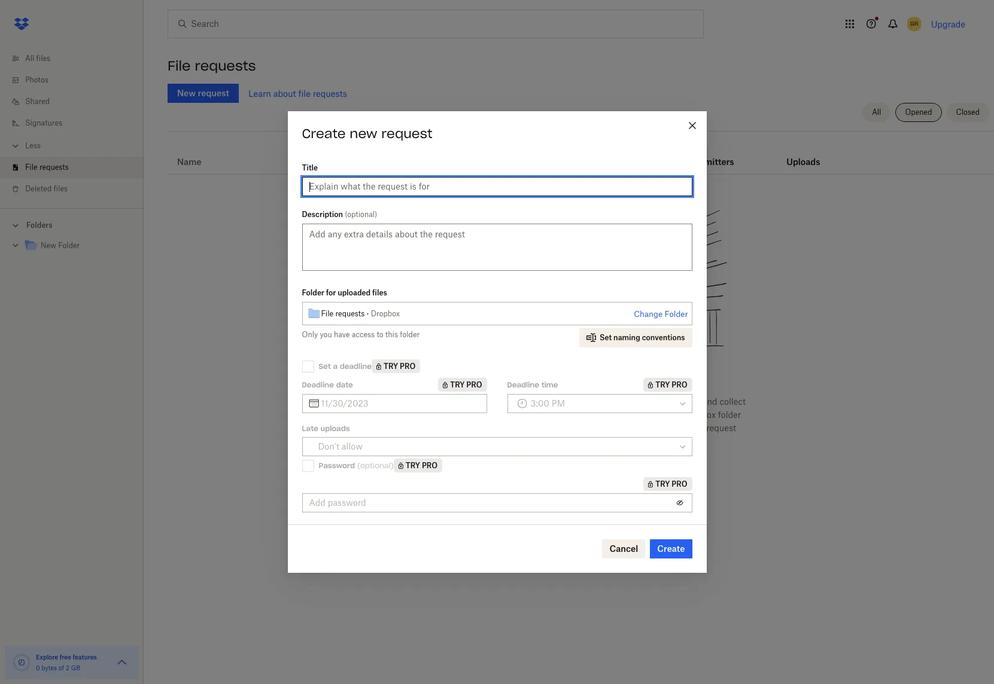 Task type: vqa. For each thing, say whether or not it's contained in the screenshot.
the button
no



Task type: describe. For each thing, give the bounding box(es) containing it.
try pro for pro trial element under the 'this'
[[384, 362, 416, 371]]

this
[[385, 330, 398, 339]]

deleted
[[25, 184, 52, 193]]

create for create
[[657, 544, 685, 554]]

change
[[634, 309, 663, 319]]

) for description ( optional )
[[375, 210, 377, 219]]

signatures
[[25, 119, 62, 127]]

new
[[41, 241, 56, 250]]

all for all files
[[25, 54, 34, 63]]

cannot
[[507, 437, 534, 447]]

title
[[302, 163, 318, 172]]

someone?
[[621, 367, 695, 384]]

requests inside "create new request" dialog
[[335, 309, 365, 318]]

deadline for deadline date
[[302, 380, 334, 389]]

upgrade
[[931, 19, 965, 29]]

try pro for pro trial element under account.
[[656, 480, 687, 489]]

shared
[[25, 97, 50, 106]]

signatures link
[[10, 113, 144, 134]]

or
[[675, 397, 683, 407]]

uploads
[[321, 424, 350, 433]]

1 vertical spatial folder
[[302, 289, 324, 297]]

deadline for deadline time
[[507, 380, 539, 389]]

file requests list item
[[0, 157, 144, 178]]

will
[[532, 410, 546, 420]]

shared link
[[10, 91, 144, 113]]

pro trial element up in
[[438, 378, 487, 392]]

only
[[302, 330, 318, 339]]

name
[[177, 157, 202, 167]]

automatically
[[560, 410, 614, 420]]

those
[[589, 423, 611, 434]]

folders
[[26, 221, 52, 230]]

files for deleted files
[[54, 184, 68, 193]]

try pro for pro trial element above in
[[450, 381, 482, 390]]

requests right about
[[313, 88, 347, 98]]

anyone,
[[490, 397, 521, 407]]

set for set naming conventions
[[600, 333, 612, 342]]

important,
[[534, 423, 576, 434]]

quota usage element
[[12, 654, 31, 673]]

all button
[[863, 103, 891, 122]]

all files
[[25, 54, 50, 63]]

deadline
[[340, 362, 372, 371]]

account
[[641, 397, 673, 407]]

uploaded
[[338, 289, 371, 297]]

set for set a deadline
[[319, 362, 331, 371]]

them
[[421, 410, 441, 420]]

description
[[302, 210, 343, 219]]

about
[[273, 88, 296, 98]]

pro trial element down the 'this'
[[372, 360, 420, 374]]

1 horizontal spatial file
[[168, 57, 191, 74]]

time
[[541, 380, 558, 389]]

upload
[[633, 423, 660, 434]]

from for anyone,
[[469, 397, 488, 407]]

whether
[[523, 397, 556, 407]]

request files from anyone, whether they have a dropbox account or not, and collect them in your dropbox. files will be automatically organized into a dropbox folder you choose. your privacy is important, so those who upload to your file request cannot access your dropbox account.
[[416, 397, 746, 447]]

dropbox.
[[473, 410, 509, 420]]

file inside list item
[[25, 163, 37, 172]]

less
[[25, 141, 41, 150]]

late uploads
[[302, 424, 350, 433]]

into
[[658, 410, 673, 420]]

password ( optional )
[[319, 461, 394, 470]]

optional for password ( optional )
[[360, 461, 391, 470]]

deleted files
[[25, 184, 68, 193]]

to inside request files from anyone, whether they have a dropbox account or not, and collect them in your dropbox. files will be automatically organized into a dropbox folder you choose. your privacy is important, so those who upload to your file request cannot access your dropbox account.
[[662, 423, 670, 434]]

pro for pro trial element under account.
[[672, 480, 687, 489]]

) for password ( optional )
[[391, 461, 394, 470]]

change folder
[[634, 309, 688, 319]]

2 horizontal spatial your
[[672, 423, 690, 434]]

features
[[73, 654, 97, 661]]

learn about file requests
[[248, 88, 347, 98]]

for
[[326, 289, 336, 297]]

access inside request files from anyone, whether they have a dropbox account or not, and collect them in your dropbox. files will be automatically organized into a dropbox folder you choose. your privacy is important, so those who upload to your file request cannot access your dropbox account.
[[536, 437, 563, 447]]

photos link
[[10, 69, 144, 91]]

access inside "create new request" dialog
[[352, 330, 375, 339]]

request inside dialog
[[381, 126, 432, 142]]

try down the 'this'
[[384, 362, 398, 371]]

0 vertical spatial file
[[298, 88, 311, 98]]

file requests inside list item
[[25, 163, 69, 172]]

date
[[336, 380, 353, 389]]

2
[[66, 665, 69, 672]]

create new request
[[302, 126, 432, 142]]

late
[[302, 424, 318, 433]]

optional for description ( optional )
[[347, 210, 375, 219]]

file requests • dropbox
[[321, 309, 400, 318]]

have inside "create new request" dialog
[[334, 330, 350, 339]]

Add password password field
[[309, 497, 670, 510]]

and
[[703, 397, 717, 407]]

dropbox down those
[[585, 437, 619, 447]]

organized
[[616, 410, 655, 420]]

0
[[36, 665, 40, 672]]

bytes
[[42, 665, 57, 672]]

photos
[[25, 75, 48, 84]]

deleted files link
[[10, 178, 144, 200]]

dropbox image
[[10, 12, 34, 36]]

upgrade link
[[931, 19, 965, 29]]

set naming conventions button
[[579, 329, 692, 348]]

files for request files from anyone, whether they have a dropbox account or not, and collect them in your dropbox. files will be automatically organized into a dropbox folder you choose. your privacy is important, so those who upload to your file request cannot access your dropbox account.
[[451, 397, 467, 407]]

deadline time
[[507, 380, 558, 389]]

so
[[578, 423, 587, 434]]

( for password
[[357, 461, 360, 470]]

folder for uploaded files
[[302, 289, 387, 297]]

0 horizontal spatial your
[[453, 410, 471, 420]]

not,
[[685, 397, 700, 407]]

a inside dialog
[[333, 362, 338, 371]]

change folder button
[[634, 307, 688, 322]]

you inside "create new request" dialog
[[320, 330, 332, 339]]

pro for pro trial element above in
[[466, 381, 482, 390]]

( for description
[[345, 210, 347, 219]]



Task type: locate. For each thing, give the bounding box(es) containing it.
of
[[59, 665, 64, 672]]

0 vertical spatial your
[[453, 410, 471, 420]]

folder up conventions
[[665, 309, 688, 319]]

0 vertical spatial request
[[381, 126, 432, 142]]

dropbox down not,
[[682, 410, 716, 420]]

0 horizontal spatial file requests
[[25, 163, 69, 172]]

your
[[453, 410, 471, 420], [672, 423, 690, 434], [565, 437, 583, 447]]

opened button
[[896, 103, 942, 122]]

file requests up learn
[[168, 57, 256, 74]]

privacy
[[495, 423, 523, 434]]

have down "file requests • dropbox"
[[334, 330, 350, 339]]

from up automatically
[[584, 367, 617, 384]]

request right new
[[381, 126, 432, 142]]

have up automatically
[[577, 397, 596, 407]]

1 vertical spatial file requests
[[25, 163, 69, 172]]

try pro for pro trial element below them
[[406, 461, 438, 470]]

1 horizontal spatial your
[[565, 437, 583, 447]]

1 vertical spatial optional
[[360, 461, 391, 470]]

2 horizontal spatial file
[[321, 309, 333, 318]]

1 horizontal spatial folder
[[718, 410, 741, 420]]

1 horizontal spatial file
[[692, 423, 704, 434]]

0 horizontal spatial file
[[298, 88, 311, 98]]

1 horizontal spatial all
[[872, 108, 881, 117]]

you down them
[[426, 423, 440, 434]]

file requests
[[168, 57, 256, 74], [25, 163, 69, 172]]

cancel button
[[602, 540, 645, 559]]

pro for pro trial element below them
[[422, 461, 438, 470]]

try pro for pro trial element on top of account
[[656, 381, 687, 390]]

need something from someone?
[[467, 367, 695, 384]]

1 horizontal spatial file requests
[[168, 57, 256, 74]]

1 horizontal spatial (
[[357, 461, 360, 470]]

1 vertical spatial to
[[662, 423, 670, 434]]

0 horizontal spatial deadline
[[302, 380, 334, 389]]

closed button
[[947, 103, 989, 122]]

0 horizontal spatial )
[[375, 210, 377, 219]]

1 vertical spatial your
[[672, 423, 690, 434]]

0 horizontal spatial you
[[320, 330, 332, 339]]

folder inside button
[[665, 309, 688, 319]]

pro trial element up account
[[644, 378, 692, 392]]

column header
[[530, 136, 678, 174], [392, 141, 464, 169], [688, 141, 736, 169], [787, 141, 835, 169]]

1 vertical spatial request
[[706, 423, 736, 434]]

explore free features 0 bytes of 2 gb
[[36, 654, 97, 672]]

all files link
[[10, 48, 144, 69]]

a
[[333, 362, 338, 371], [598, 397, 603, 407], [675, 410, 680, 420]]

you
[[320, 330, 332, 339], [426, 423, 440, 434]]

gb
[[71, 665, 80, 672]]

pro trial element down account.
[[644, 478, 692, 491]]

from for someone?
[[584, 367, 617, 384]]

dropbox
[[371, 309, 400, 318], [605, 397, 639, 407], [682, 410, 716, 420], [585, 437, 619, 447]]

0 horizontal spatial file
[[25, 163, 37, 172]]

list
[[0, 41, 144, 208]]

to inside "create new request" dialog
[[377, 330, 383, 339]]

set up deadline date
[[319, 362, 331, 371]]

)
[[375, 210, 377, 219], [391, 461, 394, 470]]

Title text field
[[309, 180, 685, 193]]

0 vertical spatial (
[[345, 210, 347, 219]]

set a deadline
[[319, 362, 372, 371]]

try left 'need'
[[450, 381, 465, 390]]

0 horizontal spatial access
[[352, 330, 375, 339]]

folder for change folder
[[665, 309, 688, 319]]

•
[[367, 309, 369, 318]]

file inside "create new request" dialog
[[321, 309, 333, 318]]

files inside request files from anyone, whether they have a dropbox account or not, and collect them in your dropbox. files will be automatically organized into a dropbox folder you choose. your privacy is important, so those who upload to your file request cannot access your dropbox account.
[[451, 397, 467, 407]]

files
[[36, 54, 50, 63], [54, 184, 68, 193], [372, 289, 387, 297], [451, 397, 467, 407]]

explore
[[36, 654, 58, 661]]

to
[[377, 330, 383, 339], [662, 423, 670, 434]]

1 horizontal spatial from
[[584, 367, 617, 384]]

1 horizontal spatial have
[[577, 397, 596, 407]]

1 horizontal spatial a
[[598, 397, 603, 407]]

optional
[[347, 210, 375, 219], [360, 461, 391, 470]]

1 vertical spatial folder
[[718, 410, 741, 420]]

requests left •
[[335, 309, 365, 318]]

dropbox up organized
[[605, 397, 639, 407]]

new folder
[[41, 241, 80, 250]]

) right password
[[391, 461, 394, 470]]

2 vertical spatial a
[[675, 410, 680, 420]]

1 horizontal spatial request
[[706, 423, 736, 434]]

0 vertical spatial from
[[584, 367, 617, 384]]

( right description
[[345, 210, 347, 219]]

file right about
[[298, 88, 311, 98]]

files up photos
[[36, 54, 50, 63]]

1 vertical spatial )
[[391, 461, 394, 470]]

create for create new request
[[302, 126, 346, 142]]

conventions
[[642, 333, 685, 342]]

you inside request files from anyone, whether they have a dropbox account or not, and collect them in your dropbox. files will be automatically organized into a dropbox folder you choose. your privacy is important, so those who upload to your file request cannot access your dropbox account.
[[426, 423, 440, 434]]

1 horizontal spatial )
[[391, 461, 394, 470]]

1 horizontal spatial create
[[657, 544, 685, 554]]

folder
[[58, 241, 80, 250], [302, 289, 324, 297], [665, 309, 688, 319]]

a up deadline date
[[333, 362, 338, 371]]

create right cancel
[[657, 544, 685, 554]]

2 vertical spatial file
[[321, 309, 333, 318]]

file inside request files from anyone, whether they have a dropbox account or not, and collect them in your dropbox. files will be automatically organized into a dropbox folder you choose. your privacy is important, so those who upload to your file request cannot access your dropbox account.
[[692, 423, 704, 434]]

pro trial element
[[372, 360, 420, 374], [438, 378, 487, 392], [644, 378, 692, 392], [394, 459, 442, 473], [644, 478, 692, 491]]

deadline date
[[302, 380, 353, 389]]

2 horizontal spatial folder
[[665, 309, 688, 319]]

folder down collect
[[718, 410, 741, 420]]

1 vertical spatial file
[[692, 423, 704, 434]]

create inside button
[[657, 544, 685, 554]]

have inside request files from anyone, whether they have a dropbox account or not, and collect them in your dropbox. files will be automatically organized into a dropbox folder you choose. your privacy is important, so those who upload to your file request cannot access your dropbox account.
[[577, 397, 596, 407]]

file
[[298, 88, 311, 98], [692, 423, 704, 434]]

files right deleted
[[54, 184, 68, 193]]

1 horizontal spatial set
[[600, 333, 612, 342]]

0 vertical spatial set
[[600, 333, 612, 342]]

) right description
[[375, 210, 377, 219]]

try down upload in the bottom of the page
[[656, 480, 670, 489]]

set
[[600, 333, 612, 342], [319, 362, 331, 371]]

pro for pro trial element under the 'this'
[[400, 362, 416, 371]]

collect
[[720, 397, 746, 407]]

create button
[[650, 540, 692, 559]]

1 vertical spatial all
[[872, 108, 881, 117]]

create new request dialog
[[288, 111, 707, 573]]

cancel
[[610, 544, 638, 554]]

new
[[350, 126, 377, 142]]

1 horizontal spatial you
[[426, 423, 440, 434]]

requests up learn
[[195, 57, 256, 74]]

choose.
[[442, 423, 472, 434]]

name row
[[168, 136, 994, 175]]

request down and
[[706, 423, 736, 434]]

folder
[[400, 330, 420, 339], [718, 410, 741, 420]]

files right uploaded
[[372, 289, 387, 297]]

who
[[613, 423, 630, 434]]

1 horizontal spatial to
[[662, 423, 670, 434]]

0 vertical spatial folder
[[58, 241, 80, 250]]

requests up 'deleted files'
[[39, 163, 69, 172]]

folder right new
[[58, 241, 80, 250]]

requests inside list item
[[39, 163, 69, 172]]

try
[[384, 362, 398, 371], [450, 381, 465, 390], [656, 381, 670, 390], [406, 461, 420, 470], [656, 480, 670, 489]]

a right into
[[675, 410, 680, 420]]

all inside list
[[25, 54, 34, 63]]

request
[[381, 126, 432, 142], [706, 423, 736, 434]]

1 horizontal spatial deadline
[[507, 380, 539, 389]]

2 deadline from the left
[[507, 380, 539, 389]]

all for all
[[872, 108, 881, 117]]

deadline left date on the bottom left
[[302, 380, 334, 389]]

is
[[525, 423, 532, 434]]

files up in
[[451, 397, 467, 407]]

file
[[168, 57, 191, 74], [25, 163, 37, 172], [321, 309, 333, 318]]

0 horizontal spatial folder
[[58, 241, 80, 250]]

0 vertical spatial you
[[320, 330, 332, 339]]

all inside button
[[872, 108, 881, 117]]

to down into
[[662, 423, 670, 434]]

none text field inside "create new request" dialog
[[321, 397, 480, 411]]

opened
[[905, 108, 932, 117]]

folder inside "create new request" dialog
[[400, 330, 420, 339]]

learn
[[248, 88, 271, 98]]

0 vertical spatial file
[[168, 57, 191, 74]]

pro trial element down them
[[394, 459, 442, 473]]

set left naming
[[600, 333, 612, 342]]

from up dropbox.
[[469, 397, 488, 407]]

all
[[25, 54, 34, 63], [872, 108, 881, 117]]

0 vertical spatial a
[[333, 362, 338, 371]]

files for all files
[[36, 54, 50, 63]]

password
[[319, 461, 355, 470]]

1 vertical spatial access
[[536, 437, 563, 447]]

all up photos
[[25, 54, 34, 63]]

None text field
[[321, 397, 480, 411]]

set inside button
[[600, 333, 612, 342]]

optional right description
[[347, 210, 375, 219]]

0 vertical spatial file requests
[[168, 57, 256, 74]]

request
[[416, 397, 448, 407]]

dropbox inside "create new request" dialog
[[371, 309, 400, 318]]

1 vertical spatial (
[[357, 461, 360, 470]]

0 vertical spatial have
[[334, 330, 350, 339]]

create up title
[[302, 126, 346, 142]]

naming
[[614, 333, 640, 342]]

learn about file requests link
[[248, 88, 347, 98]]

0 horizontal spatial have
[[334, 330, 350, 339]]

set naming conventions
[[600, 333, 685, 342]]

0 horizontal spatial (
[[345, 210, 347, 219]]

pro
[[400, 362, 416, 371], [466, 381, 482, 390], [672, 381, 687, 390], [422, 461, 438, 470], [672, 480, 687, 489]]

deadline up whether
[[507, 380, 539, 389]]

file down not,
[[692, 423, 704, 434]]

folders button
[[0, 216, 144, 234]]

only you have access to this folder
[[302, 330, 420, 339]]

1 horizontal spatial folder
[[302, 289, 324, 297]]

to left the 'this'
[[377, 330, 383, 339]]

1 vertical spatial set
[[319, 362, 331, 371]]

1 deadline from the left
[[302, 380, 334, 389]]

0 vertical spatial create
[[302, 126, 346, 142]]

access
[[352, 330, 375, 339], [536, 437, 563, 447]]

( right password
[[357, 461, 360, 470]]

you right only
[[320, 330, 332, 339]]

all left opened
[[872, 108, 881, 117]]

they
[[558, 397, 575, 407]]

0 horizontal spatial all
[[25, 54, 34, 63]]

folder inside request files from anyone, whether they have a dropbox account or not, and collect them in your dropbox. files will be automatically organized into a dropbox folder you choose. your privacy is important, so those who upload to your file request cannot access your dropbox account.
[[718, 410, 741, 420]]

0 horizontal spatial to
[[377, 330, 383, 339]]

0 horizontal spatial request
[[381, 126, 432, 142]]

0 vertical spatial folder
[[400, 330, 420, 339]]

1 vertical spatial file
[[25, 163, 37, 172]]

0 vertical spatial all
[[25, 54, 34, 63]]

0 vertical spatial to
[[377, 330, 383, 339]]

0 horizontal spatial folder
[[400, 330, 420, 339]]

dropbox right •
[[371, 309, 400, 318]]

in
[[444, 410, 451, 420]]

1 vertical spatial create
[[657, 544, 685, 554]]

create
[[302, 126, 346, 142], [657, 544, 685, 554]]

optional right password
[[360, 461, 391, 470]]

0 horizontal spatial a
[[333, 362, 338, 371]]

Add any extra details about the request text field
[[302, 224, 692, 271]]

try right password ( optional )
[[406, 461, 420, 470]]

your
[[474, 423, 492, 434]]

0 vertical spatial access
[[352, 330, 375, 339]]

0 horizontal spatial create
[[302, 126, 346, 142]]

deadline
[[302, 380, 334, 389], [507, 380, 539, 389]]

2 horizontal spatial a
[[675, 410, 680, 420]]

account.
[[621, 437, 655, 447]]

pro for pro trial element on top of account
[[672, 381, 687, 390]]

access down "file requests • dropbox"
[[352, 330, 375, 339]]

try up account
[[656, 381, 670, 390]]

folder left for
[[302, 289, 324, 297]]

access down important,
[[536, 437, 563, 447]]

1 horizontal spatial access
[[536, 437, 563, 447]]

1 vertical spatial from
[[469, 397, 488, 407]]

2 vertical spatial your
[[565, 437, 583, 447]]

list containing all files
[[0, 41, 144, 208]]

a up automatically
[[598, 397, 603, 407]]

file requests link
[[10, 157, 144, 178]]

your down into
[[672, 423, 690, 434]]

0 horizontal spatial set
[[319, 362, 331, 371]]

1 vertical spatial have
[[577, 397, 596, 407]]

description ( optional )
[[302, 210, 377, 219]]

your up choose. at left bottom
[[453, 410, 471, 420]]

less image
[[10, 140, 22, 152]]

need
[[467, 367, 503, 384]]

files
[[511, 410, 530, 420]]

folder for new folder
[[58, 241, 80, 250]]

folder right the 'this'
[[400, 330, 420, 339]]

0 vertical spatial )
[[375, 210, 377, 219]]

2 vertical spatial folder
[[665, 309, 688, 319]]

from
[[584, 367, 617, 384], [469, 397, 488, 407]]

from inside request files from anyone, whether they have a dropbox account or not, and collect them in your dropbox. files will be automatically organized into a dropbox folder you choose. your privacy is important, so those who upload to your file request cannot access your dropbox account.
[[469, 397, 488, 407]]

1 vertical spatial you
[[426, 423, 440, 434]]

request inside request files from anyone, whether they have a dropbox account or not, and collect them in your dropbox. files will be automatically organized into a dropbox folder you choose. your privacy is important, so those who upload to your file request cannot access your dropbox account.
[[706, 423, 736, 434]]

your down the so
[[565, 437, 583, 447]]

0 vertical spatial optional
[[347, 210, 375, 219]]

1 vertical spatial a
[[598, 397, 603, 407]]

new folder link
[[24, 238, 134, 254]]

be
[[548, 410, 558, 420]]

something
[[507, 367, 580, 384]]

0 horizontal spatial from
[[469, 397, 488, 407]]

file requests up 'deleted files'
[[25, 163, 69, 172]]

files inside "create new request" dialog
[[372, 289, 387, 297]]



